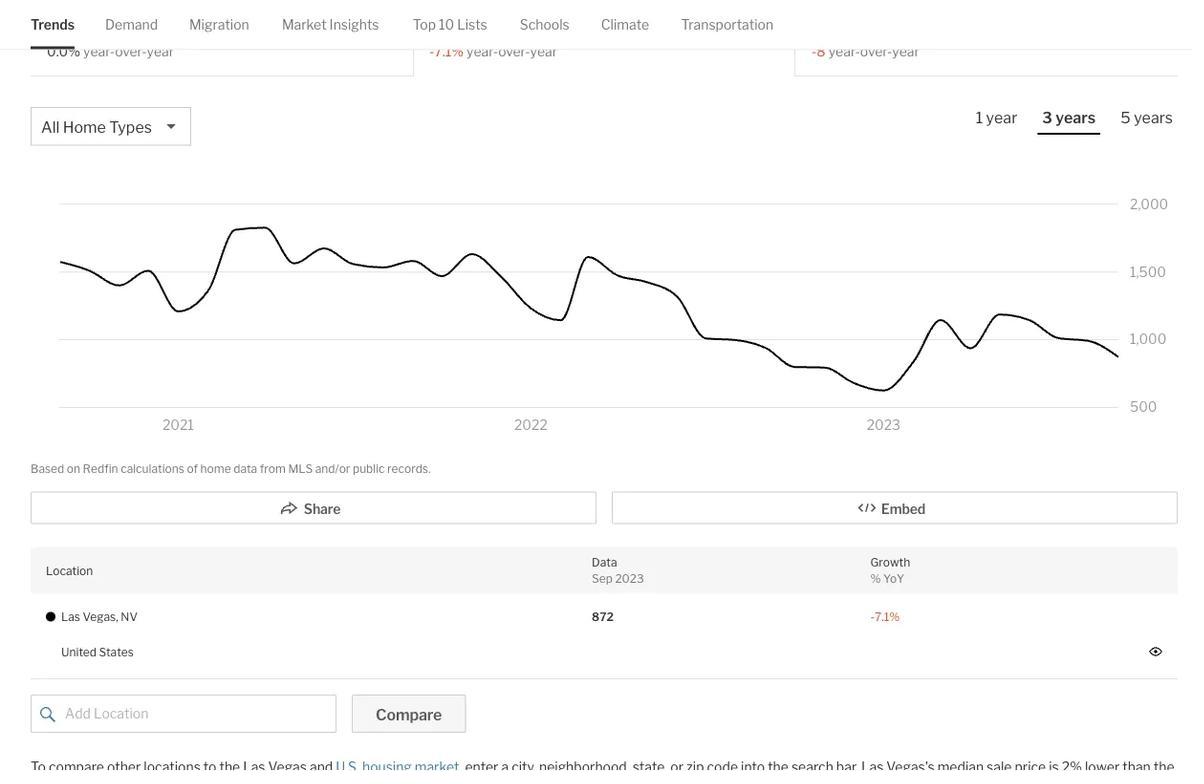 Task type: locate. For each thing, give the bounding box(es) containing it.
3 years
[[1042, 108, 1096, 127]]

trends
[[31, 16, 75, 33]]

-
[[429, 43, 434, 59], [812, 43, 817, 59], [870, 610, 875, 624]]

year right 1
[[986, 108, 1017, 127]]

transportation link
[[681, 0, 773, 49]]

over- for $410,000
[[115, 43, 147, 59]]

market insights
[[282, 16, 379, 33]]

2 horizontal spatial -
[[870, 610, 875, 624]]

year down schools
[[530, 43, 557, 59]]

location
[[46, 564, 93, 578]]

1 over- from the left
[[115, 43, 147, 59]]

sep
[[592, 572, 613, 586]]

872 for 872
[[592, 610, 614, 624]]

las
[[61, 610, 80, 624]]

7.1% inside 872 -7.1% year-over-year
[[434, 43, 464, 59]]

schools
[[520, 16, 570, 33]]

1 vertical spatial 7.1%
[[875, 610, 900, 624]]

year- inside "$410,000 0.0% year-over-year"
[[83, 43, 115, 59]]

over- inside "$410,000 0.0% year-over-year"
[[115, 43, 147, 59]]

based
[[31, 462, 64, 476]]

united
[[61, 645, 97, 659]]

2 horizontal spatial year-
[[829, 43, 860, 59]]

0 horizontal spatial 872
[[429, 11, 468, 36]]

growth % yoy
[[870, 556, 910, 586]]

home
[[200, 462, 231, 476]]

0 horizontal spatial 7.1%
[[434, 43, 464, 59]]

- right transportation link
[[812, 43, 817, 59]]

year- down $410,000 on the left top of the page
[[83, 43, 115, 59]]

1 year button
[[971, 107, 1022, 133]]

calculations
[[121, 462, 184, 476]]

top 10 lists
[[413, 16, 487, 33]]

2 year- from the left
[[467, 43, 498, 59]]

year- right 8
[[829, 43, 860, 59]]

3 over- from the left
[[860, 43, 892, 59]]

lists
[[457, 16, 487, 33]]

growth
[[870, 556, 910, 570]]

-8 year-over-year
[[812, 43, 919, 59]]

0 horizontal spatial year-
[[83, 43, 115, 59]]

over- down schools
[[498, 43, 530, 59]]

over-
[[115, 43, 147, 59], [498, 43, 530, 59], [860, 43, 892, 59]]

$410,000 0.0% year-over-year
[[47, 11, 174, 59]]

over- inside 872 -7.1% year-over-year
[[498, 43, 530, 59]]

data
[[233, 462, 257, 476]]

years right 3
[[1055, 108, 1096, 127]]

0 vertical spatial 872
[[429, 11, 468, 36]]

from
[[260, 462, 286, 476]]

year
[[147, 43, 174, 59], [530, 43, 557, 59], [892, 43, 919, 59], [986, 108, 1017, 127]]

insights
[[329, 16, 379, 33]]

5 years
[[1121, 108, 1173, 127]]

year- for $410,000
[[83, 43, 115, 59]]

2 over- from the left
[[498, 43, 530, 59]]

top
[[413, 16, 436, 33]]

3 year- from the left
[[829, 43, 860, 59]]

1 years from the left
[[1055, 108, 1096, 127]]

migration
[[189, 16, 249, 33]]

over- right 8
[[860, 43, 892, 59]]

1 horizontal spatial years
[[1134, 108, 1173, 127]]

0 horizontal spatial -
[[429, 43, 434, 59]]

years right 5
[[1134, 108, 1173, 127]]

1 vertical spatial 872
[[592, 610, 614, 624]]

7.1% down top 10 lists
[[434, 43, 464, 59]]

872 -7.1% year-over-year
[[429, 11, 557, 59]]

- down "%" at the bottom right of the page
[[870, 610, 875, 624]]

7.1%
[[434, 43, 464, 59], [875, 610, 900, 624]]

over- down demand
[[115, 43, 147, 59]]

climate link
[[601, 0, 649, 49]]

8
[[817, 43, 826, 59]]

all home types
[[41, 118, 152, 136]]

2 years from the left
[[1134, 108, 1173, 127]]

years inside button
[[1134, 108, 1173, 127]]

872
[[429, 11, 468, 36], [592, 610, 614, 624]]

demand
[[105, 16, 158, 33]]

data
[[592, 556, 617, 570]]

- down top
[[429, 43, 434, 59]]

years inside button
[[1055, 108, 1096, 127]]

year down demand
[[147, 43, 174, 59]]

year-
[[83, 43, 115, 59], [467, 43, 498, 59], [829, 43, 860, 59]]

migration link
[[189, 0, 249, 49]]

data sep 2023
[[592, 556, 644, 586]]

on
[[67, 462, 80, 476]]

year- for -
[[829, 43, 860, 59]]

2 horizontal spatial over-
[[860, 43, 892, 59]]

over- for -
[[860, 43, 892, 59]]

1 horizontal spatial over-
[[498, 43, 530, 59]]

0 horizontal spatial years
[[1055, 108, 1096, 127]]

compare button
[[352, 695, 466, 733]]

embed
[[881, 501, 926, 517]]

1 horizontal spatial year-
[[467, 43, 498, 59]]

year- down "lists"
[[467, 43, 498, 59]]

872 inside 872 -7.1% year-over-year
[[429, 11, 468, 36]]

years for 5 years
[[1134, 108, 1173, 127]]

year right 8
[[892, 43, 919, 59]]

public
[[353, 462, 385, 476]]

mls
[[288, 462, 313, 476]]

1 horizontal spatial -
[[812, 43, 817, 59]]

year inside "$410,000 0.0% year-over-year"
[[147, 43, 174, 59]]

0 horizontal spatial over-
[[115, 43, 147, 59]]

1 year
[[976, 108, 1017, 127]]

1 horizontal spatial 872
[[592, 610, 614, 624]]

united states
[[61, 645, 134, 659]]

years
[[1055, 108, 1096, 127], [1134, 108, 1173, 127]]

wrapper image
[[40, 707, 55, 723]]

1 year- from the left
[[83, 43, 115, 59]]

7.1% down yoy
[[875, 610, 900, 624]]

1 horizontal spatial 7.1%
[[875, 610, 900, 624]]

0 vertical spatial 7.1%
[[434, 43, 464, 59]]



Task type: describe. For each thing, give the bounding box(es) containing it.
compare
[[376, 705, 442, 724]]

embed button
[[612, 492, 1178, 524]]

based on redfin calculations of home data from mls and/or public records.
[[31, 462, 431, 476]]

Add Location search field
[[31, 695, 336, 733]]

redfin
[[83, 462, 118, 476]]

vegas,
[[83, 610, 118, 624]]

las vegas, nv
[[61, 610, 138, 624]]

states
[[99, 645, 134, 659]]

$410,000
[[47, 11, 145, 36]]

records.
[[387, 462, 431, 476]]

share
[[304, 501, 341, 517]]

demand link
[[105, 0, 158, 49]]

year inside button
[[986, 108, 1017, 127]]

and/or
[[315, 462, 350, 476]]

872 for 872 -7.1% year-over-year
[[429, 11, 468, 36]]

climate
[[601, 16, 649, 33]]

0.0%
[[47, 43, 80, 59]]

10
[[439, 16, 454, 33]]

- for -7.1%
[[870, 610, 875, 624]]

years for 3 years
[[1055, 108, 1096, 127]]

trends link
[[31, 0, 75, 49]]

- for -8 year-over-year
[[812, 43, 817, 59]]

market
[[282, 16, 327, 33]]

-7.1%
[[870, 610, 900, 624]]

yoy
[[883, 572, 905, 586]]

top 10 lists link
[[413, 0, 487, 49]]

of
[[187, 462, 198, 476]]

%
[[870, 572, 881, 586]]

- inside 872 -7.1% year-over-year
[[429, 43, 434, 59]]

year inside 872 -7.1% year-over-year
[[530, 43, 557, 59]]

1
[[976, 108, 983, 127]]

transportation
[[681, 16, 773, 33]]

nv
[[121, 610, 138, 624]]

5
[[1121, 108, 1131, 127]]

year- inside 872 -7.1% year-over-year
[[467, 43, 498, 59]]

all
[[41, 118, 60, 136]]

2023
[[615, 572, 644, 586]]

3
[[1042, 108, 1052, 127]]

share button
[[31, 492, 597, 524]]

market insights link
[[282, 0, 379, 49]]

types
[[109, 118, 152, 136]]

3 years button
[[1037, 107, 1101, 135]]

5 years button
[[1116, 107, 1178, 133]]

schools link
[[520, 0, 570, 49]]

home
[[63, 118, 106, 136]]



Task type: vqa. For each thing, say whether or not it's contained in the screenshot.
Start an offer on the bottom right of the page
no



